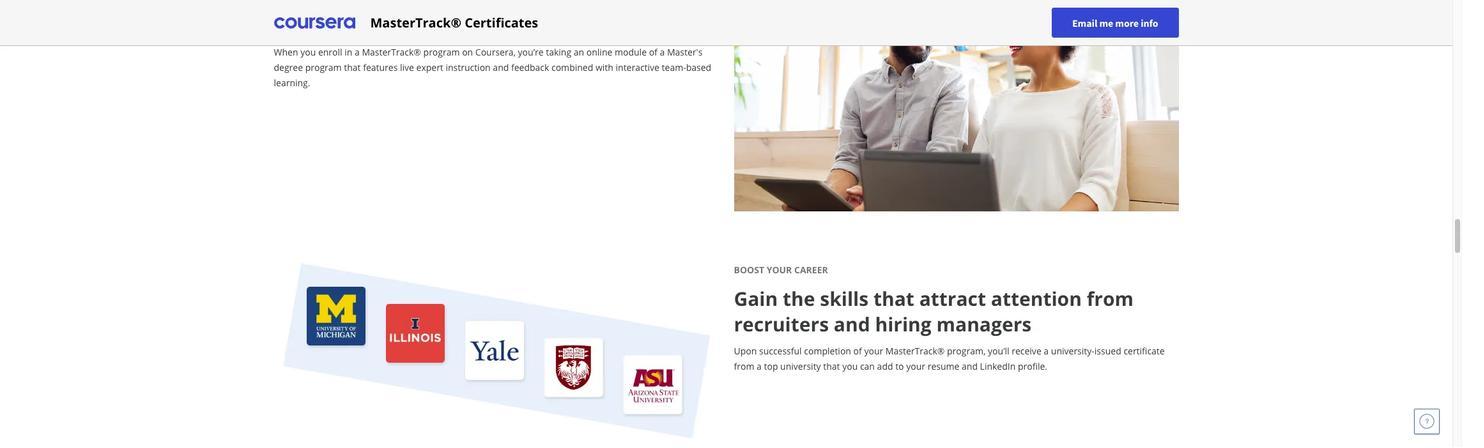 Task type: vqa. For each thing, say whether or not it's contained in the screenshot.
the right and
yes



Task type: locate. For each thing, give the bounding box(es) containing it.
1 vertical spatial of
[[853, 345, 862, 357]]

online up with
[[586, 46, 612, 58]]

on
[[528, 12, 552, 38], [462, 46, 473, 58]]

mastertrack® inside when you enroll in a mastertrack® program on coursera, you're taking an online module of a master's degree program that features live expert instruction and feedback combined with interactive team-based learning.
[[362, 46, 421, 58]]

1 vertical spatial that
[[873, 286, 914, 312]]

and inside when you enroll in a mastertrack® program on coursera, you're taking an online module of a master's degree program that features live expert instruction and feedback combined with interactive team-based learning.
[[493, 61, 509, 74]]

1 horizontal spatial of
[[853, 345, 862, 357]]

program
[[423, 46, 460, 58], [305, 61, 342, 74]]

feedback
[[511, 61, 549, 74]]

1 horizontal spatial that
[[823, 360, 840, 373]]

0 vertical spatial on
[[528, 12, 552, 38]]

upon
[[734, 345, 757, 357]]

program,
[[947, 345, 986, 357]]

0 vertical spatial mastertrack®
[[370, 14, 461, 31]]

1 horizontal spatial online
[[586, 46, 612, 58]]

boost
[[734, 264, 764, 276]]

you
[[300, 46, 316, 58], [842, 360, 858, 373]]

add
[[877, 360, 893, 373]]

receive
[[1012, 345, 1041, 357]]

degree up features
[[360, 12, 426, 38]]

1 vertical spatial you
[[842, 360, 858, 373]]

0 vertical spatial program
[[423, 46, 460, 58]]

1 vertical spatial degree
[[274, 61, 303, 74]]

master's
[[274, 12, 355, 38]]

mastertrack® inside "upon successful completion of your mastertrack® program, you'll receive a university-issued certificate from a top university that you can add to your resume and linkedin profile."
[[886, 345, 945, 357]]

can
[[860, 360, 875, 373]]

1 horizontal spatial on
[[528, 12, 552, 38]]

1 vertical spatial your
[[906, 360, 925, 373]]

a
[[355, 46, 360, 58], [660, 46, 665, 58], [1044, 345, 1049, 357], [757, 360, 762, 373]]

2 vertical spatial and
[[962, 360, 978, 373]]

0 horizontal spatial on
[[462, 46, 473, 58]]

program up "expert"
[[423, 46, 460, 58]]

0 horizontal spatial online
[[370, 0, 430, 13]]

resume
[[928, 360, 959, 373]]

email me more info
[[1072, 16, 1158, 29]]

team-
[[662, 61, 686, 74]]

0 horizontal spatial you
[[300, 46, 316, 58]]

0 horizontal spatial that
[[344, 61, 361, 74]]

issued
[[1094, 345, 1121, 357]]

1 vertical spatial on
[[462, 46, 473, 58]]

of inside when you enroll in a mastertrack® program on coursera, you're taking an online module of a master's degree program that features live expert instruction and feedback combined with interactive team-based learning.
[[649, 46, 657, 58]]

expert
[[416, 61, 443, 74]]

and down the coursera,
[[493, 61, 509, 74]]

2 horizontal spatial that
[[873, 286, 914, 312]]

from
[[1087, 286, 1134, 312], [734, 360, 754, 373]]

that down "in"
[[344, 61, 361, 74]]

on up instruction
[[462, 46, 473, 58]]

taking
[[546, 46, 571, 58]]

and
[[493, 61, 509, 74], [834, 311, 870, 337], [962, 360, 978, 373]]

certificate
[[1124, 345, 1165, 357]]

more
[[1115, 16, 1139, 29]]

0 horizontal spatial and
[[493, 61, 509, 74]]

0 horizontal spatial your
[[864, 345, 883, 357]]

2 vertical spatial mastertrack®
[[886, 345, 945, 357]]

0 vertical spatial online
[[370, 0, 430, 13]]

2 vertical spatial that
[[823, 360, 840, 373]]

you inside when you enroll in a mastertrack® program on coursera, you're taking an online module of a master's degree program that features live expert instruction and feedback combined with interactive team-based learning.
[[300, 46, 316, 58]]

1 horizontal spatial degree
[[360, 12, 426, 38]]

online inside when you enroll in a mastertrack® program on coursera, you're taking an online module of a master's degree program that features live expert instruction and feedback combined with interactive team-based learning.
[[586, 46, 612, 58]]

1 horizontal spatial and
[[834, 311, 870, 337]]

you'll
[[988, 345, 1009, 357]]

and up completion
[[834, 311, 870, 337]]

mastertrack® up features
[[362, 46, 421, 58]]

1 vertical spatial program
[[305, 61, 342, 74]]

1 horizontal spatial you
[[842, 360, 858, 373]]

on up you're
[[528, 12, 552, 38]]

degree inside when you enroll in a mastertrack® program on coursera, you're taking an online module of a master's degree program that features live expert instruction and feedback combined with interactive team-based learning.
[[274, 61, 303, 74]]

a right receive
[[1044, 345, 1049, 357]]

you left can
[[842, 360, 858, 373]]

degree down when
[[274, 61, 303, 74]]

that inside "upon successful completion of your mastertrack® program, you'll receive a university-issued certificate from a top university that you can add to your resume and linkedin profile."
[[823, 360, 840, 373]]

1 vertical spatial online
[[586, 46, 612, 58]]

and inside "upon successful completion of your mastertrack® program, you'll receive a university-issued certificate from a top university that you can add to your resume and linkedin profile."
[[962, 360, 978, 373]]

of up 'interactive'
[[649, 46, 657, 58]]

1 horizontal spatial program
[[423, 46, 460, 58]]

2 horizontal spatial and
[[962, 360, 978, 373]]

interactive
[[616, 61, 659, 74]]

0 vertical spatial of
[[649, 46, 657, 58]]

and down program,
[[962, 360, 978, 373]]

that right the skills
[[873, 286, 914, 312]]

learning
[[435, 0, 514, 13]]

help center image
[[1419, 414, 1435, 429]]

from up issued on the right bottom of page
[[1087, 286, 1134, 312]]

features
[[363, 61, 398, 74]]

recruiters
[[734, 311, 829, 337]]

email
[[1072, 16, 1097, 29]]

0 vertical spatial from
[[1087, 286, 1134, 312]]

successful
[[759, 345, 802, 357]]

0 horizontal spatial of
[[649, 46, 657, 58]]

the
[[274, 0, 309, 13]]

1 horizontal spatial from
[[1087, 286, 1134, 312]]

0 vertical spatial degree
[[360, 12, 426, 38]]

of
[[649, 46, 657, 58], [853, 345, 862, 357]]

1 vertical spatial and
[[834, 311, 870, 337]]

with
[[595, 61, 613, 74]]

your up can
[[864, 345, 883, 357]]

0 vertical spatial and
[[493, 61, 509, 74]]

your right to at right bottom
[[906, 360, 925, 373]]

program down enroll
[[305, 61, 342, 74]]

mastertrack® up to at right bottom
[[886, 345, 945, 357]]

a left "top"
[[757, 360, 762, 373]]

0 vertical spatial you
[[300, 46, 316, 58]]

0 vertical spatial that
[[344, 61, 361, 74]]

mastertrack® up live
[[370, 14, 461, 31]]

1 vertical spatial from
[[734, 360, 754, 373]]

1 horizontal spatial your
[[906, 360, 925, 373]]

degree
[[360, 12, 426, 38], [274, 61, 303, 74]]

you left enroll
[[300, 46, 316, 58]]

that down completion
[[823, 360, 840, 373]]

from down upon
[[734, 360, 754, 373]]

me
[[1099, 16, 1113, 29]]

same
[[314, 0, 365, 13]]

and for programs
[[493, 61, 509, 74]]

your
[[864, 345, 883, 357], [906, 360, 925, 373]]

of up can
[[853, 345, 862, 357]]

0 horizontal spatial from
[[734, 360, 754, 373]]

attention
[[991, 286, 1082, 312]]

of inside "upon successful completion of your mastertrack® program, you'll receive a university-issued certificate from a top university that you can add to your resume and linkedin profile."
[[853, 345, 862, 357]]

master's
[[667, 46, 702, 58]]

online
[[370, 0, 430, 13], [586, 46, 612, 58]]

mastertrack®
[[370, 14, 461, 31], [362, 46, 421, 58], [886, 345, 945, 357]]

programs
[[431, 12, 523, 38]]

that inside gain the skills that attract attention from recruiters and hiring managers
[[873, 286, 914, 312]]

1 vertical spatial mastertrack®
[[362, 46, 421, 58]]

0 horizontal spatial degree
[[274, 61, 303, 74]]

that
[[344, 61, 361, 74], [873, 286, 914, 312], [823, 360, 840, 373]]

online up 'mastertrack® certificates'
[[370, 0, 430, 13]]



Task type: describe. For each thing, give the bounding box(es) containing it.
upon successful completion of your mastertrack® program, you'll receive a university-issued certificate from a top university that you can add to your resume and linkedin profile.
[[734, 345, 1165, 373]]

from inside gain the skills that attract attention from recruiters and hiring managers
[[1087, 286, 1134, 312]]

0 horizontal spatial program
[[305, 61, 342, 74]]

gain the skills that attract attention from recruiters and hiring managers
[[734, 286, 1134, 337]]

coursera image
[[274, 12, 355, 33]]

module
[[615, 46, 647, 58]]

learning.
[[274, 77, 310, 89]]

on inside the same online learning experience as master's degree programs on coursera
[[528, 12, 552, 38]]

the same online learning experience as master's degree programs on coursera
[[274, 0, 651, 38]]

enroll
[[318, 46, 342, 58]]

certificates
[[465, 14, 538, 31]]

combined
[[551, 61, 593, 74]]

coursera,
[[475, 46, 516, 58]]

top
[[764, 360, 778, 373]]

that inside when you enroll in a mastertrack® program on coursera, you're taking an online module of a master's degree program that features live expert instruction and feedback combined with interactive team-based learning.
[[344, 61, 361, 74]]

based
[[686, 61, 711, 74]]

and for and
[[962, 360, 978, 373]]

on inside when you enroll in a mastertrack® program on coursera, you're taking an online module of a master's degree program that features live expert instruction and feedback combined with interactive team-based learning.
[[462, 46, 473, 58]]

info
[[1141, 16, 1158, 29]]

instruction
[[446, 61, 491, 74]]

the
[[783, 286, 815, 312]]

career
[[794, 264, 828, 276]]

live
[[400, 61, 414, 74]]

to
[[895, 360, 904, 373]]

you inside "upon successful completion of your mastertrack® program, you'll receive a university-issued certificate from a top university that you can add to your resume and linkedin profile."
[[842, 360, 858, 373]]

skills
[[820, 286, 869, 312]]

email me more info button
[[1052, 8, 1179, 38]]

from inside "upon successful completion of your mastertrack® program, you'll receive a university-issued certificate from a top university that you can add to your resume and linkedin profile."
[[734, 360, 754, 373]]

linkedin
[[980, 360, 1016, 373]]

boost your career
[[734, 264, 828, 276]]

degree inside the same online learning experience as master's degree programs on coursera
[[360, 12, 426, 38]]

completion
[[804, 345, 851, 357]]

when you enroll in a mastertrack® program on coursera, you're taking an online module of a master's degree program that features live expert instruction and feedback combined with interactive team-based learning.
[[274, 46, 711, 89]]

university-
[[1051, 345, 1094, 357]]

mastertrack® certificates
[[370, 14, 538, 31]]

coursera
[[557, 12, 644, 38]]

attract
[[919, 286, 986, 312]]

in
[[345, 46, 352, 58]]

managers
[[936, 311, 1031, 337]]

0 vertical spatial your
[[864, 345, 883, 357]]

when
[[274, 46, 298, 58]]

online inside the same online learning experience as master's degree programs on coursera
[[370, 0, 430, 13]]

mastertrack® for gain
[[886, 345, 945, 357]]

you're
[[518, 46, 544, 58]]

an
[[574, 46, 584, 58]]

your
[[767, 264, 792, 276]]

and inside gain the skills that attract attention from recruiters and hiring managers
[[834, 311, 870, 337]]

hiring
[[875, 311, 932, 337]]

mastertrack® for the
[[362, 46, 421, 58]]

university
[[780, 360, 821, 373]]

as
[[630, 0, 651, 13]]

a right "in"
[[355, 46, 360, 58]]

profile.
[[1018, 360, 1047, 373]]

experience
[[519, 0, 625, 13]]

gain
[[734, 286, 778, 312]]

a up team-
[[660, 46, 665, 58]]



